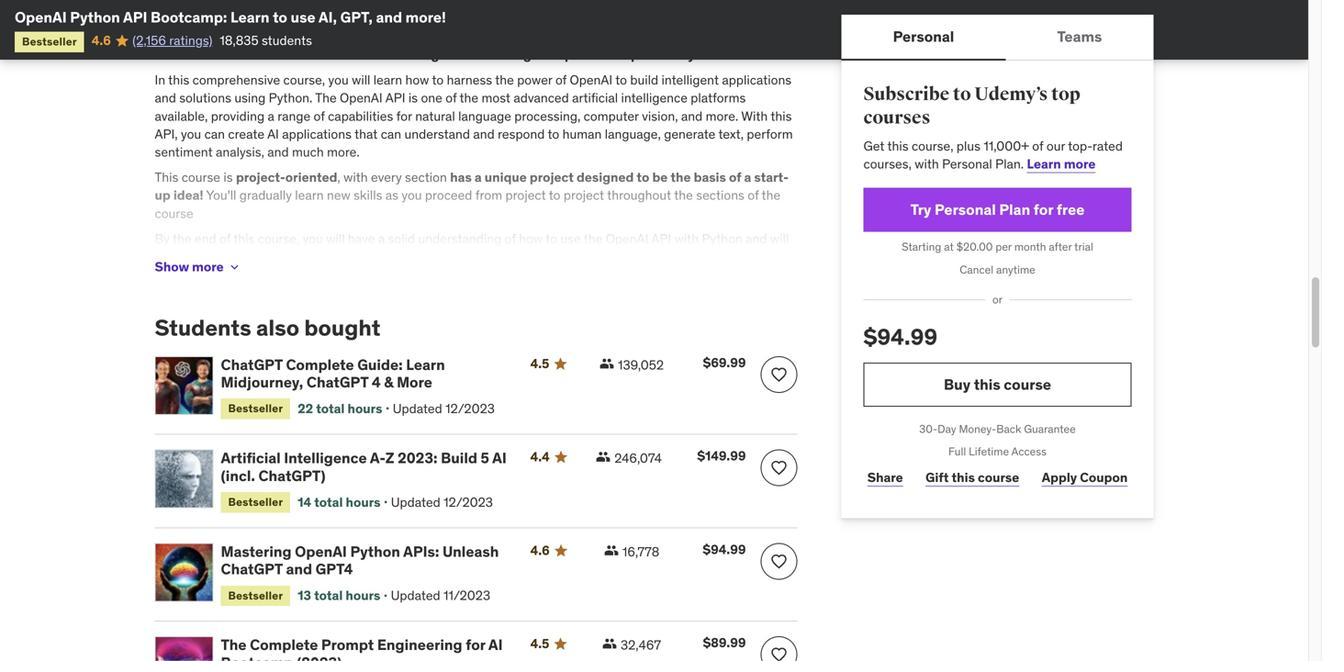 Task type: vqa. For each thing, say whether or not it's contained in the screenshot.


Task type: describe. For each thing, give the bounding box(es) containing it.
as inside you'll gradually learn new skills as you proceed from project to project throughout the sections of the course
[[385, 187, 399, 204]]

with up the tasks,
[[675, 230, 699, 247]]

the up able
[[173, 230, 191, 247]]

course inside you'll gradually learn new skills as you proceed from project to project throughout the sections of the course
[[155, 205, 194, 222]]

course inside welcome to the best online course for learning how to leverage the power of openai's python api for ai! in this comprehensive course, you will learn how to harness the power of openai to build intelligent applications and solutions using python. the openai api is one of the most advanced artificial intelligence platforms available, providing a range of capabilities for natural language processing, computer vision, and more. with this api, you can create ai applications that can understand and respond to human language, generate text, perform sentiment analysis, and much more.
[[324, 46, 366, 63]]

perform inside by the end of this course, you will have a solid understanding of how to use the openai api with python and will be able to integrate ai into your own projects. you will learn how to authenticate with the api, how to make api calls, and how to process and analyze the results. you will also learn how to perform nlp tasks, such as text generation and question answering, and how to use the api for building ai-powered solutions.
[[584, 266, 630, 283]]

(2023)
[[297, 653, 342, 661]]

show more button
[[155, 249, 242, 286]]

22 total hours
[[298, 400, 382, 417]]

wishlist image
[[770, 365, 788, 384]]

ai-
[[564, 284, 582, 301]]

get
[[864, 138, 885, 154]]

of left openai's
[[606, 46, 618, 63]]

bought
[[304, 314, 381, 342]]

the down understanding at the left top of the page
[[452, 284, 471, 301]]

of up advanced
[[556, 72, 567, 88]]

text
[[744, 266, 766, 283]]

total for openai
[[314, 587, 343, 604]]

generation
[[155, 284, 217, 301]]

natural
[[415, 108, 455, 124]]

human
[[563, 126, 602, 142]]

the down the start-
[[762, 187, 781, 204]]

chatgpt complete guide: learn midjourney, chatgpt 4 & more
[[221, 355, 445, 392]]

generate
[[664, 126, 716, 142]]

the inside has a unique project designed to be the basis of a start- up idea!
[[671, 169, 691, 186]]

results.
[[393, 266, 435, 283]]

mastering
[[221, 542, 292, 561]]

build
[[441, 449, 477, 468]]

and up the generate
[[681, 108, 703, 124]]

chatgpt down students also bought
[[221, 355, 283, 374]]

complete for bootcamp
[[250, 636, 318, 654]]

&
[[384, 373, 394, 392]]

show more
[[155, 259, 224, 275]]

12/2023 for chatgpt complete guide: learn midjourney, chatgpt 4 & more
[[445, 400, 495, 417]]

api for
[[726, 46, 767, 63]]

0 vertical spatial more.
[[706, 108, 739, 124]]

python inside welcome to the best online course for learning how to leverage the power of openai's python api for ai! in this comprehensive course, you will learn how to harness the power of openai to build intelligent applications and solutions using python. the openai api is one of the most advanced artificial intelligence platforms available, providing a range of capabilities for natural language processing, computer vision, and more. with this api, you can create ai applications that can understand and respond to human language, generate text, perform sentiment analysis, and much more.
[[679, 46, 723, 63]]

course up the idea!
[[182, 169, 220, 186]]

have
[[348, 230, 375, 247]]

of right understanding at the left top of the page
[[505, 230, 516, 247]]

artificial intelligence a-z 2023: build 5 ai (incl. chatgpt) link
[[221, 449, 508, 485]]

0 vertical spatial 4.6
[[92, 32, 111, 49]]

comprehensive
[[193, 72, 280, 88]]

plan
[[999, 200, 1030, 219]]

bestseller for mastering
[[228, 588, 283, 603]]

18,835
[[220, 32, 259, 49]]

you inside by the end of this course, you will have a solid understanding of how to use the openai api with python and will be able to integrate ai into your own projects. you will learn how to authenticate with the api, how to make api calls, and how to process and analyze the results. you will also learn how to perform nlp tasks, such as text generation and question answering, and how to use the api for building ai-powered solutions.
[[303, 230, 323, 247]]

a left the start-
[[744, 169, 751, 186]]

the down projects.
[[371, 266, 390, 283]]

(incl.
[[221, 466, 255, 485]]

this inside $94.99 buy this course
[[974, 375, 1001, 394]]

personal inside get this course, plus 11,000+ of our top-rated courses, with personal plan.
[[942, 156, 992, 172]]

powered
[[582, 284, 632, 301]]

total for complete
[[316, 400, 345, 417]]

available,
[[155, 108, 208, 124]]

project down unique
[[505, 187, 546, 204]]

best
[[253, 46, 281, 63]]

end
[[195, 230, 216, 247]]

of inside has a unique project designed to be the basis of a start- up idea!
[[729, 169, 741, 186]]

learn inside chatgpt complete guide: learn midjourney, chatgpt 4 & more
[[406, 355, 445, 374]]

$94.99 for $94.99 buy this course
[[864, 323, 938, 351]]

trial
[[1075, 240, 1094, 254]]

new
[[327, 187, 351, 204]]

ai inside the complete prompt engineering for ai bootcamp (2023)
[[488, 636, 503, 654]]

and down analyze
[[363, 284, 384, 301]]

of right range
[[314, 108, 325, 124]]

try personal plan for free
[[911, 200, 1085, 219]]

has a unique project designed to be the basis of a start- up idea!
[[155, 169, 789, 204]]

and down "language"
[[473, 126, 495, 142]]

api up text
[[762, 248, 782, 265]]

unleash
[[443, 542, 499, 561]]

$69.99
[[703, 354, 746, 371]]

be inside has a unique project designed to be the basis of a start- up idea!
[[652, 169, 668, 186]]

with up nlp
[[611, 248, 636, 265]]

and left much
[[267, 144, 289, 160]]

prompt
[[321, 636, 374, 654]]

updated for learn
[[393, 400, 442, 417]]

api, inside welcome to the best online course for learning how to leverage the power of openai's python api for ai! in this comprehensive course, you will learn how to harness the power of openai to build intelligent applications and solutions using python. the openai api is one of the most advanced artificial intelligence platforms available, providing a range of capabilities for natural language processing, computer vision, and more. with this api, you can create ai applications that can understand and respond to human language, generate text, perform sentiment analysis, and much more.
[[155, 126, 178, 142]]

1 horizontal spatial 4.6
[[530, 542, 550, 559]]

harness
[[447, 72, 492, 88]]

or
[[993, 293, 1003, 307]]

analyze
[[326, 266, 369, 283]]

from
[[475, 187, 502, 204]]

and down your
[[301, 266, 323, 283]]

chatgpt for complete
[[307, 373, 368, 392]]

ai inside artificial intelligence a-z 2023: build 5 ai (incl. chatgpt)
[[492, 449, 507, 468]]

plan.
[[996, 156, 1024, 172]]

xsmall image for artificial intelligence a-z 2023: build 5 ai (incl. chatgpt)
[[596, 450, 611, 464]]

show
[[155, 259, 189, 275]]

this right with
[[771, 108, 792, 124]]

share button
[[864, 460, 907, 496]]

and down in
[[155, 90, 176, 106]]

0 horizontal spatial learn
[[230, 8, 270, 27]]

unique
[[485, 169, 527, 186]]

a inside welcome to the best online course for learning how to leverage the power of openai's python api for ai! in this comprehensive course, you will learn how to harness the power of openai to build intelligent applications and solutions using python. the openai api is one of the most advanced artificial intelligence platforms available, providing a range of capabilities for natural language processing, computer vision, and more. with this api, you can create ai applications that can understand and respond to human language, generate text, perform sentiment analysis, and much more.
[[268, 108, 274, 124]]

$94.99 for $94.99
[[703, 541, 746, 558]]

the up comprehensive
[[230, 46, 251, 63]]

1 can from the left
[[204, 126, 225, 142]]

gradually
[[239, 187, 292, 204]]

midjourney,
[[221, 373, 303, 392]]

one
[[421, 90, 442, 106]]

bootcamp:
[[151, 8, 227, 27]]

(2,156 ratings)
[[132, 32, 212, 49]]

project inside has a unique project designed to be the basis of a start- up idea!
[[530, 169, 574, 186]]

course inside the gift this course link
[[978, 469, 1020, 486]]

try
[[911, 200, 932, 219]]

perform inside welcome to the best online course for learning how to leverage the power of openai's python api for ai! in this comprehensive course, you will learn how to harness the power of openai to build intelligent applications and solutions using python. the openai api is one of the most advanced artificial intelligence platforms available, providing a range of capabilities for natural language processing, computer vision, and more. with this api, you can create ai applications that can understand and respond to human language, generate text, perform sentiment analysis, and much more.
[[747, 126, 793, 142]]

for left learning
[[369, 46, 386, 63]]

for left natural on the left of the page
[[396, 108, 412, 124]]

a right has
[[475, 169, 482, 186]]

the complete prompt engineering for ai bootcamp (2023) link
[[221, 636, 508, 661]]

api up the tasks,
[[651, 230, 671, 247]]

the down harness
[[460, 90, 479, 106]]

gift
[[926, 469, 949, 486]]

wishlist image for mastering openai python apis: unleash chatgpt and gpt4
[[770, 552, 788, 571]]

personal inside button
[[893, 27, 954, 46]]

1 vertical spatial xsmall image
[[604, 543, 619, 558]]

by
[[155, 230, 170, 247]]

for inside by the end of this course, you will have a solid understanding of how to use the openai api with python and will be able to integrate ai into your own projects. you will learn how to authenticate with the api, how to make api calls, and how to process and analyze the results. you will also learn how to perform nlp tasks, such as text generation and question answering, and how to use the api for building ai-powered solutions.
[[497, 284, 513, 301]]

course inside $94.99 buy this course
[[1004, 375, 1051, 394]]

api up (2,156
[[123, 8, 147, 27]]

this right in
[[168, 72, 189, 88]]

hours for python
[[346, 587, 380, 604]]

with
[[741, 108, 768, 124]]

,
[[337, 169, 340, 186]]

start-
[[754, 169, 789, 186]]

(2,156
[[132, 32, 166, 49]]

personal button
[[842, 15, 1006, 59]]

lifetime
[[969, 445, 1009, 459]]

such
[[697, 266, 725, 283]]

udemy's
[[975, 83, 1048, 106]]

project down designed
[[564, 187, 604, 204]]

the up most
[[495, 72, 514, 88]]

246,074
[[615, 450, 662, 467]]

total for intelligence
[[314, 494, 343, 510]]

students also bought
[[155, 314, 381, 342]]

cancel
[[960, 262, 994, 277]]

ratings)
[[169, 32, 212, 49]]

processing,
[[514, 108, 581, 124]]

a-
[[370, 449, 385, 468]]

2 can from the left
[[381, 126, 401, 142]]

into
[[284, 248, 306, 265]]

16,778
[[622, 544, 660, 560]]

the inside welcome to the best online course for learning how to leverage the power of openai's python api for ai! in this comprehensive course, you will learn how to harness the power of openai to build intelligent applications and solutions using python. the openai api is one of the most advanced artificial intelligence platforms available, providing a range of capabilities for natural language processing, computer vision, and more. with this api, you can create ai applications that can understand and respond to human language, generate text, perform sentiment analysis, and much more.
[[315, 90, 337, 106]]

course, inside by the end of this course, you will have a solid understanding of how to use the openai api with python and will be able to integrate ai into your own projects. you will learn how to authenticate with the api, how to make api calls, and how to process and analyze the results. you will also learn how to perform nlp tasks, such as text generation and question answering, and how to use the api for building ai-powered solutions.
[[258, 230, 300, 247]]

for left the free
[[1034, 200, 1054, 219]]

the inside the complete prompt engineering for ai bootcamp (2023)
[[221, 636, 247, 654]]

this course is project-oriented , with every section
[[155, 169, 450, 186]]

for inside the complete prompt engineering for ai bootcamp (2023)
[[466, 636, 485, 654]]

the up authenticate
[[584, 230, 603, 247]]

tasks,
[[660, 266, 694, 283]]

12/2023 for artificial intelligence a-z 2023: build 5 ai (incl. chatgpt)
[[444, 494, 493, 510]]

skills
[[354, 187, 382, 204]]

openai inside by the end of this course, you will have a solid understanding of how to use the openai api with python and will be able to integrate ai into your own projects. you will learn how to authenticate with the api, how to make api calls, and how to process and analyze the results. you will also learn how to perform nlp tasks, such as text generation and question answering, and how to use the api for building ai-powered solutions.
[[606, 230, 649, 247]]

of inside get this course, plus 11,000+ of our top-rated courses, with personal plan.
[[1032, 138, 1044, 154]]

you up sentiment
[[181, 126, 201, 142]]

gpt,
[[340, 8, 373, 27]]

of inside you'll gradually learn new skills as you proceed from project to project throughout the sections of the course
[[748, 187, 759, 204]]

per
[[996, 240, 1012, 254]]

2 vertical spatial use
[[429, 284, 449, 301]]

4
[[372, 373, 381, 392]]

ai!
[[770, 46, 786, 63]]

python.
[[269, 90, 313, 106]]

$94.99 buy this course
[[864, 323, 1051, 394]]

oriented
[[285, 169, 337, 186]]

22
[[298, 400, 313, 417]]



Task type: locate. For each thing, give the bounding box(es) containing it.
artificial
[[221, 449, 281, 468]]

the right python. at the top left of page
[[315, 90, 337, 106]]

artificial intelligence a-z 2023: build 5 ai (incl. chatgpt)
[[221, 449, 507, 485]]

1 horizontal spatial the
[[315, 90, 337, 106]]

updated 12/2023 for z
[[391, 494, 493, 510]]

of left our
[[1032, 138, 1044, 154]]

of
[[606, 46, 618, 63], [556, 72, 567, 88], [446, 90, 457, 106], [314, 108, 325, 124], [1032, 138, 1044, 154], [729, 169, 741, 186], [748, 187, 759, 204], [219, 230, 231, 247], [505, 230, 516, 247]]

can
[[204, 126, 225, 142], [381, 126, 401, 142]]

can right that
[[381, 126, 401, 142]]

learn more link
[[1027, 156, 1096, 172]]

apis:
[[403, 542, 439, 561]]

you up capabilities
[[328, 72, 349, 88]]

buy this course button
[[864, 363, 1132, 407]]

as down make
[[728, 266, 741, 283]]

$94.99 inside $94.99 buy this course
[[864, 323, 938, 351]]

complete for 4
[[286, 355, 354, 374]]

wishlist image
[[770, 459, 788, 477], [770, 552, 788, 571], [770, 646, 788, 661]]

xsmall image left 'process'
[[227, 260, 242, 275]]

0 vertical spatial use
[[291, 8, 316, 27]]

courses,
[[864, 156, 912, 172]]

you inside you'll gradually learn new skills as you proceed from project to project throughout the sections of the course
[[402, 187, 422, 204]]

perform up "powered"
[[584, 266, 630, 283]]

1 vertical spatial applications
[[282, 126, 352, 142]]

0 vertical spatial 4.5
[[530, 355, 550, 372]]

buy
[[944, 375, 971, 394]]

tab list containing personal
[[842, 15, 1154, 61]]

can down providing
[[204, 126, 225, 142]]

2 vertical spatial learn
[[406, 355, 445, 374]]

apply coupon
[[1042, 469, 1128, 486]]

python inside mastering openai python apis: unleash chatgpt and gpt4
[[350, 542, 400, 561]]

and right gpt,
[[376, 8, 402, 27]]

will
[[352, 72, 370, 88], [326, 230, 345, 247], [770, 230, 789, 247], [441, 248, 459, 265], [462, 266, 481, 283]]

to inside you'll gradually learn new skills as you proceed from project to project throughout the sections of the course
[[549, 187, 561, 204]]

is left the one
[[409, 90, 418, 106]]

12/2023 up build
[[445, 400, 495, 417]]

with inside get this course, plus 11,000+ of our top-rated courses, with personal plan.
[[915, 156, 939, 172]]

0 vertical spatial you
[[416, 248, 438, 265]]

4.6
[[92, 32, 111, 49], [530, 542, 550, 559]]

2 vertical spatial updated
[[391, 587, 440, 604]]

0 vertical spatial $94.99
[[864, 323, 938, 351]]

wishlist image for artificial intelligence a-z 2023: build 5 ai (incl. chatgpt)
[[770, 459, 788, 477]]

0 vertical spatial course,
[[283, 72, 325, 88]]

more. down platforms
[[706, 108, 739, 124]]

as inside by the end of this course, you will have a solid understanding of how to use the openai api with python and will be able to integrate ai into your own projects. you will learn how to authenticate with the api, how to make api calls, and how to process and analyze the results. you will also learn how to perform nlp tasks, such as text generation and question answering, and how to use the api for building ai-powered solutions.
[[728, 266, 741, 283]]

0 horizontal spatial also
[[256, 314, 299, 342]]

updated down more
[[393, 400, 442, 417]]

the right 'leverage'
[[542, 46, 562, 63]]

0 vertical spatial xsmall image
[[227, 260, 242, 275]]

use down results.
[[429, 284, 449, 301]]

1 vertical spatial perform
[[584, 266, 630, 283]]

learn down understanding at the left top of the page
[[462, 248, 491, 265]]

2 vertical spatial course,
[[258, 230, 300, 247]]

0 vertical spatial the
[[315, 90, 337, 106]]

answering,
[[298, 284, 360, 301]]

1 horizontal spatial use
[[429, 284, 449, 301]]

respond
[[498, 126, 545, 142]]

course down gpt,
[[324, 46, 366, 63]]

engineering
[[377, 636, 462, 654]]

the left sections
[[674, 187, 693, 204]]

bestseller for artificial
[[228, 495, 283, 509]]

more for learn more
[[1064, 156, 1096, 172]]

chatgpt inside mastering openai python apis: unleash chatgpt and gpt4
[[221, 560, 283, 579]]

complete down bought
[[286, 355, 354, 374]]

more inside button
[[192, 259, 224, 275]]

bestseller
[[22, 34, 77, 49], [228, 402, 283, 416], [228, 495, 283, 509], [228, 588, 283, 603]]

$94.99
[[864, 323, 938, 351], [703, 541, 746, 558]]

updated down apis:
[[391, 587, 440, 604]]

as
[[385, 187, 399, 204], [728, 266, 741, 283]]

hours down artificial intelligence a-z 2023: build 5 ai (incl. chatgpt)
[[346, 494, 381, 510]]

1 horizontal spatial more
[[1064, 156, 1096, 172]]

description
[[155, 4, 277, 31]]

is
[[409, 90, 418, 106], [223, 169, 233, 186]]

1 vertical spatial 12/2023
[[444, 494, 493, 510]]

0 horizontal spatial 4.6
[[92, 32, 111, 49]]

4.5 for 32,467
[[530, 636, 550, 652]]

1 vertical spatial $94.99
[[703, 541, 746, 558]]

chatgpt up 22 total hours
[[307, 373, 368, 392]]

top-
[[1068, 138, 1093, 154]]

this inside get this course, plus 11,000+ of our top-rated courses, with personal plan.
[[887, 138, 909, 154]]

api, down available,
[[155, 126, 178, 142]]

complete inside the complete prompt engineering for ai bootcamp (2023)
[[250, 636, 318, 654]]

to inside subscribe to udemy's top courses
[[953, 83, 971, 106]]

0 vertical spatial perform
[[747, 126, 793, 142]]

0 vertical spatial total
[[316, 400, 345, 417]]

and
[[376, 8, 402, 27], [155, 90, 176, 106], [681, 108, 703, 124], [473, 126, 495, 142], [267, 144, 289, 160], [746, 230, 767, 247], [187, 266, 208, 283], [301, 266, 323, 283], [220, 284, 241, 301], [363, 284, 384, 301], [286, 560, 312, 579]]

1 horizontal spatial also
[[484, 266, 508, 283]]

understand
[[405, 126, 470, 142]]

updated down 2023:
[[391, 494, 441, 510]]

learn down learning
[[374, 72, 402, 88]]

learn more
[[1027, 156, 1096, 172]]

1 vertical spatial power
[[517, 72, 552, 88]]

1 vertical spatial course,
[[912, 138, 954, 154]]

more
[[1064, 156, 1096, 172], [192, 259, 224, 275]]

api, up the tasks,
[[660, 248, 683, 265]]

30-day money-back guarantee full lifetime access
[[919, 422, 1076, 459]]

1 vertical spatial is
[[223, 169, 233, 186]]

z
[[385, 449, 394, 468]]

0 vertical spatial also
[[484, 266, 508, 283]]

ai right 5
[[492, 449, 507, 468]]

0 horizontal spatial $94.99
[[703, 541, 746, 558]]

solutions
[[179, 90, 231, 106]]

xsmall image
[[600, 356, 614, 371], [596, 450, 611, 464], [602, 637, 617, 651]]

2 horizontal spatial use
[[560, 230, 581, 247]]

1 vertical spatial more.
[[327, 144, 360, 160]]

0 horizontal spatial xsmall image
[[227, 260, 242, 275]]

access
[[1012, 445, 1047, 459]]

4.5 for 139,052
[[530, 355, 550, 372]]

and up make
[[746, 230, 767, 247]]

idea!
[[173, 187, 204, 204]]

1 horizontal spatial as
[[728, 266, 741, 283]]

1 vertical spatial api,
[[660, 248, 683, 265]]

mastering openai python apis: unleash chatgpt and gpt4 link
[[221, 542, 508, 579]]

bestseller for chatgpt
[[228, 402, 283, 416]]

hours for guide:
[[348, 400, 382, 417]]

0 horizontal spatial api,
[[155, 126, 178, 142]]

learn up 18,835
[[230, 8, 270, 27]]

has
[[450, 169, 472, 186]]

4.6 left (2,156
[[92, 32, 111, 49]]

welcome to the best online course for learning how to leverage the power of openai's python api for ai! in this comprehensive course, you will learn how to harness the power of openai to build intelligent applications and solutions using python. the openai api is one of the most advanced artificial intelligence platforms available, providing a range of capabilities for natural language processing, computer vision, and more. with this api, you can create ai applications that can understand and respond to human language, generate text, perform sentiment analysis, and much more.
[[155, 46, 793, 160]]

complete down 13
[[250, 636, 318, 654]]

building
[[516, 284, 562, 301]]

2 vertical spatial hours
[[346, 587, 380, 604]]

course down up
[[155, 205, 194, 222]]

1 horizontal spatial is
[[409, 90, 418, 106]]

1 vertical spatial you
[[438, 266, 459, 283]]

after
[[1049, 240, 1072, 254]]

1 vertical spatial personal
[[942, 156, 992, 172]]

1 vertical spatial wishlist image
[[770, 552, 788, 571]]

1 horizontal spatial applications
[[722, 72, 792, 88]]

of up sections
[[729, 169, 741, 186]]

$20.00
[[957, 240, 993, 254]]

xsmall image for chatgpt complete guide: learn midjourney, chatgpt 4 & more
[[600, 356, 614, 371]]

1 wishlist image from the top
[[770, 459, 788, 477]]

course, up into
[[258, 230, 300, 247]]

and down integrate
[[220, 284, 241, 301]]

for left building
[[497, 284, 513, 301]]

course, inside welcome to the best online course for learning how to leverage the power of openai's python api for ai! in this comprehensive course, you will learn how to harness the power of openai to build intelligent applications and solutions using python. the openai api is one of the most advanced artificial intelligence platforms available, providing a range of capabilities for natural language processing, computer vision, and more. with this api, you can create ai applications that can understand and respond to human language, generate text, perform sentiment analysis, and much more.
[[283, 72, 325, 88]]

be inside by the end of this course, you will have a solid understanding of how to use the openai api with python and will be able to integrate ai into your own projects. you will learn how to authenticate with the api, how to make api calls, and how to process and analyze the results. you will also learn how to perform nlp tasks, such as text generation and question answering, and how to use the api for building ai-powered solutions.
[[155, 248, 169, 265]]

personal inside try personal plan for free link
[[935, 200, 996, 219]]

30-
[[919, 422, 938, 436]]

learn inside you'll gradually learn new skills as you proceed from project to project throughout the sections of the course
[[295, 187, 324, 204]]

0 horizontal spatial be
[[155, 248, 169, 265]]

0 vertical spatial 12/2023
[[445, 400, 495, 417]]

apply coupon button
[[1038, 460, 1132, 496]]

api, inside by the end of this course, you will have a solid understanding of how to use the openai api with python and will be able to integrate ai into your own projects. you will learn how to authenticate with the api, how to make api calls, and how to process and analyze the results. you will also learn how to perform nlp tasks, such as text generation and question answering, and how to use the api for building ai-powered solutions.
[[660, 248, 683, 265]]

0 horizontal spatial applications
[[282, 126, 352, 142]]

personal down plus
[[942, 156, 992, 172]]

you down section
[[402, 187, 422, 204]]

4.5
[[530, 355, 550, 372], [530, 636, 550, 652]]

1 vertical spatial updated 12/2023
[[391, 494, 493, 510]]

share
[[868, 469, 903, 486]]

at
[[944, 240, 954, 254]]

updated for apis:
[[391, 587, 440, 604]]

1 vertical spatial use
[[560, 230, 581, 247]]

ai inside welcome to the best online course for learning how to leverage the power of openai's python api for ai! in this comprehensive course, you will learn how to harness the power of openai to build intelligent applications and solutions using python. the openai api is one of the most advanced artificial intelligence platforms available, providing a range of capabilities for natural language processing, computer vision, and more. with this api, you can create ai applications that can understand and respond to human language, generate text, perform sentiment analysis, and much more.
[[267, 126, 279, 142]]

0 vertical spatial wishlist image
[[770, 459, 788, 477]]

learn up building
[[511, 266, 539, 283]]

and inside mastering openai python apis: unleash chatgpt and gpt4
[[286, 560, 312, 579]]

this right gift
[[952, 469, 975, 486]]

0 vertical spatial applications
[[722, 72, 792, 88]]

xsmall image inside show more button
[[227, 260, 242, 275]]

1 vertical spatial total
[[314, 494, 343, 510]]

a left range
[[268, 108, 274, 124]]

1 horizontal spatial $94.99
[[864, 323, 938, 351]]

2 horizontal spatial learn
[[1027, 156, 1061, 172]]

applications down api for
[[722, 72, 792, 88]]

with right ,
[[344, 169, 368, 186]]

0 vertical spatial learn
[[230, 8, 270, 27]]

0 horizontal spatial perform
[[584, 266, 630, 283]]

2 wishlist image from the top
[[770, 552, 788, 571]]

0 vertical spatial complete
[[286, 355, 354, 374]]

for
[[369, 46, 386, 63], [396, 108, 412, 124], [1034, 200, 1054, 219], [497, 284, 513, 301], [466, 636, 485, 654]]

money-
[[959, 422, 997, 436]]

0 horizontal spatial more.
[[327, 144, 360, 160]]

0 horizontal spatial is
[[223, 169, 233, 186]]

ai down 11/2023
[[488, 636, 503, 654]]

updated 12/2023 for learn
[[393, 400, 495, 417]]

course, left plus
[[912, 138, 954, 154]]

0 vertical spatial personal
[[893, 27, 954, 46]]

1 vertical spatial hours
[[346, 494, 381, 510]]

personal up $20.00
[[935, 200, 996, 219]]

month
[[1015, 240, 1046, 254]]

$149.99
[[697, 448, 746, 464]]

1 vertical spatial also
[[256, 314, 299, 342]]

0 vertical spatial be
[[652, 169, 668, 186]]

0 vertical spatial xsmall image
[[600, 356, 614, 371]]

apply
[[1042, 469, 1077, 486]]

your
[[309, 248, 334, 265]]

nlp
[[633, 266, 658, 283]]

1 horizontal spatial power
[[565, 46, 603, 63]]

openai
[[15, 8, 67, 27], [570, 72, 613, 88], [340, 90, 383, 106], [606, 230, 649, 247], [295, 542, 347, 561]]

of down the start-
[[748, 187, 759, 204]]

0 vertical spatial more
[[1064, 156, 1096, 172]]

2 vertical spatial xsmall image
[[602, 637, 617, 651]]

complete inside chatgpt complete guide: learn midjourney, chatgpt 4 & more
[[286, 355, 354, 374]]

course down lifetime
[[978, 469, 1020, 486]]

1 horizontal spatial more.
[[706, 108, 739, 124]]

the left the (2023)
[[221, 636, 247, 654]]

this inside by the end of this course, you will have a solid understanding of how to use the openai api with python and will be able to integrate ai into your own projects. you will learn how to authenticate with the api, how to make api calls, and how to process and analyze the results. you will also learn how to perform nlp tasks, such as text generation and question answering, and how to use the api for building ai-powered solutions.
[[233, 230, 255, 247]]

openai's
[[621, 46, 677, 63]]

complete
[[286, 355, 354, 374], [250, 636, 318, 654]]

process
[[253, 266, 298, 283]]

updated for z
[[391, 494, 441, 510]]

1 horizontal spatial perform
[[747, 126, 793, 142]]

updated
[[393, 400, 442, 417], [391, 494, 441, 510], [391, 587, 440, 604]]

xsmall image left 16,778
[[604, 543, 619, 558]]

xsmall image
[[227, 260, 242, 275], [604, 543, 619, 558]]

api inside welcome to the best online course for learning how to leverage the power of openai's python api for ai! in this comprehensive course, you will learn how to harness the power of openai to build intelligent applications and solutions using python. the openai api is one of the most advanced artificial intelligence platforms available, providing a range of capabilities for natural language processing, computer vision, and more. with this api, you can create ai applications that can understand and respond to human language, generate text, perform sentiment analysis, and much more.
[[385, 90, 405, 106]]

0 vertical spatial as
[[385, 187, 399, 204]]

2 vertical spatial total
[[314, 587, 343, 604]]

understanding
[[418, 230, 502, 247]]

more. up ,
[[327, 144, 360, 160]]

power up advanced
[[517, 72, 552, 88]]

1 vertical spatial complete
[[250, 636, 318, 654]]

course, inside get this course, plus 11,000+ of our top-rated courses, with personal plan.
[[912, 138, 954, 154]]

0 horizontal spatial you
[[416, 248, 438, 265]]

be
[[652, 169, 668, 186], [155, 248, 169, 265]]

more for show more
[[192, 259, 224, 275]]

also inside by the end of this course, you will have a solid understanding of how to use the openai api with python and will be able to integrate ai into your own projects. you will learn how to authenticate with the api, how to make api calls, and how to process and analyze the results. you will also learn how to perform nlp tasks, such as text generation and question answering, and how to use the api for building ai-powered solutions.
[[484, 266, 508, 283]]

will inside welcome to the best online course for learning how to leverage the power of openai's python api for ai! in this comprehensive course, you will learn how to harness the power of openai to build intelligent applications and solutions using python. the openai api is one of the most advanced artificial intelligence platforms available, providing a range of capabilities for natural language processing, computer vision, and more. with this api, you can create ai applications that can understand and respond to human language, generate text, perform sentiment analysis, and much more.
[[352, 72, 370, 88]]

of right end at top
[[219, 230, 231, 247]]

chatgpt for openai
[[221, 560, 283, 579]]

xsmall image left 246,074
[[596, 450, 611, 464]]

learn
[[230, 8, 270, 27], [1027, 156, 1061, 172], [406, 355, 445, 374]]

learn inside welcome to the best online course for learning how to leverage the power of openai's python api for ai! in this comprehensive course, you will learn how to harness the power of openai to build intelligent applications and solutions using python. the openai api is one of the most advanced artificial intelligence platforms available, providing a range of capabilities for natural language processing, computer vision, and more. with this api, you can create ai applications that can understand and respond to human language, generate text, perform sentiment analysis, and much more.
[[374, 72, 402, 88]]

0 horizontal spatial use
[[291, 8, 316, 27]]

be down by
[[155, 248, 169, 265]]

0 horizontal spatial more
[[192, 259, 224, 275]]

project right unique
[[530, 169, 574, 186]]

python
[[70, 8, 120, 27], [679, 46, 723, 63], [702, 230, 743, 247], [350, 542, 400, 561]]

0 vertical spatial api,
[[155, 126, 178, 142]]

also down the question
[[256, 314, 299, 342]]

2 vertical spatial personal
[[935, 200, 996, 219]]

with right courses,
[[915, 156, 939, 172]]

2 4.5 from the top
[[530, 636, 550, 652]]

xsmall image left 139,052
[[600, 356, 614, 371]]

1 vertical spatial the
[[221, 636, 247, 654]]

welcome
[[155, 46, 212, 63]]

you up results.
[[416, 248, 438, 265]]

total right 13
[[314, 587, 343, 604]]

ai inside by the end of this course, you will have a solid understanding of how to use the openai api with python and will be able to integrate ai into your own projects. you will learn how to authenticate with the api, how to make api calls, and how to process and analyze the results. you will also learn how to perform nlp tasks, such as text generation and question answering, and how to use the api for building ai-powered solutions.
[[269, 248, 281, 265]]

1 vertical spatial be
[[155, 248, 169, 265]]

0 horizontal spatial power
[[517, 72, 552, 88]]

1 vertical spatial updated
[[391, 494, 441, 510]]

139,052
[[618, 357, 664, 373]]

1 horizontal spatial be
[[652, 169, 668, 186]]

and up generation
[[187, 266, 208, 283]]

1 horizontal spatial api,
[[660, 248, 683, 265]]

0 vertical spatial power
[[565, 46, 603, 63]]

of right the one
[[446, 90, 457, 106]]

the left basis
[[671, 169, 691, 186]]

python inside by the end of this course, you will have a solid understanding of how to use the openai api with python and will be able to integrate ai into your own projects. you will learn how to authenticate with the api, how to make api calls, and how to process and analyze the results. you will also learn how to perform nlp tasks, such as text generation and question answering, and how to use the api for building ai-powered solutions.
[[702, 230, 743, 247]]

sections
[[696, 187, 745, 204]]

for down 11/2023
[[466, 636, 485, 654]]

starting
[[902, 240, 942, 254]]

1 horizontal spatial can
[[381, 126, 401, 142]]

coupon
[[1080, 469, 1128, 486]]

question
[[245, 284, 294, 301]]

1 horizontal spatial xsmall image
[[604, 543, 619, 558]]

openai inside mastering openai python apis: unleash chatgpt and gpt4
[[295, 542, 347, 561]]

updated 12/2023 down build
[[391, 494, 493, 510]]

0 vertical spatial updated
[[393, 400, 442, 417]]

0 horizontal spatial as
[[385, 187, 399, 204]]

14
[[298, 494, 311, 510]]

api left building
[[474, 284, 494, 301]]

1 horizontal spatial you
[[438, 266, 459, 283]]

artificial
[[572, 90, 618, 106]]

more down top-
[[1064, 156, 1096, 172]]

as down every
[[385, 187, 399, 204]]

0 vertical spatial is
[[409, 90, 418, 106]]

hours for a-
[[346, 494, 381, 510]]

is inside welcome to the best online course for learning how to leverage the power of openai's python api for ai! in this comprehensive course, you will learn how to harness the power of openai to build intelligent applications and solutions using python. the openai api is one of the most advanced artificial intelligence platforms available, providing a range of capabilities for natural language processing, computer vision, and more. with this api, you can create ai applications that can understand and respond to human language, generate text, perform sentiment analysis, and much more.
[[409, 90, 418, 106]]

learn right &
[[406, 355, 445, 374]]

language,
[[605, 126, 661, 142]]

leverage
[[486, 46, 539, 63]]

1 4.5 from the top
[[530, 355, 550, 372]]

this
[[168, 72, 189, 88], [771, 108, 792, 124], [887, 138, 909, 154], [233, 230, 255, 247], [974, 375, 1001, 394], [952, 469, 975, 486]]

you right results.
[[438, 266, 459, 283]]

0 horizontal spatial the
[[221, 636, 247, 654]]

total right the 22
[[316, 400, 345, 417]]

providing
[[211, 108, 265, 124]]

to inside has a unique project designed to be the basis of a start- up idea!
[[637, 169, 650, 186]]

throughout
[[607, 187, 671, 204]]

3 wishlist image from the top
[[770, 646, 788, 661]]

1 vertical spatial more
[[192, 259, 224, 275]]

by the end of this course, you will have a solid understanding of how to use the openai api with python and will be able to integrate ai into your own projects. you will learn how to authenticate with the api, how to make api calls, and how to process and analyze the results. you will also learn how to perform nlp tasks, such as text generation and question answering, and how to use the api for building ai-powered solutions.
[[155, 230, 789, 301]]

2 vertical spatial wishlist image
[[770, 646, 788, 661]]

designed
[[577, 169, 634, 186]]

api left the one
[[385, 90, 405, 106]]

0 horizontal spatial can
[[204, 126, 225, 142]]

4.6 right unleash
[[530, 542, 550, 559]]

you
[[416, 248, 438, 265], [438, 266, 459, 283]]

ai right create
[[267, 126, 279, 142]]

updated 11/2023
[[391, 587, 490, 604]]

this up integrate
[[233, 230, 255, 247]]

power
[[565, 46, 603, 63], [517, 72, 552, 88]]

this up courses,
[[887, 138, 909, 154]]

hours down the mastering openai python apis: unleash chatgpt and gpt4 link
[[346, 587, 380, 604]]

proceed
[[425, 187, 472, 204]]

own
[[337, 248, 361, 265]]

1 vertical spatial 4.5
[[530, 636, 550, 652]]

use left the ai,
[[291, 8, 316, 27]]

0 vertical spatial hours
[[348, 400, 382, 417]]

platforms
[[691, 90, 746, 106]]

1 horizontal spatial learn
[[406, 355, 445, 374]]

sentiment
[[155, 144, 213, 160]]

with
[[915, 156, 939, 172], [344, 169, 368, 186], [675, 230, 699, 247], [611, 248, 636, 265]]

0 vertical spatial updated 12/2023
[[393, 400, 495, 417]]

1 vertical spatial xsmall image
[[596, 450, 611, 464]]

1 vertical spatial 4.6
[[530, 542, 550, 559]]

course
[[324, 46, 366, 63], [182, 169, 220, 186], [155, 205, 194, 222], [1004, 375, 1051, 394], [978, 469, 1020, 486]]

tab list
[[842, 15, 1154, 61]]

32,467
[[621, 637, 661, 654]]

use up authenticate
[[560, 230, 581, 247]]

the up nlp
[[639, 248, 658, 265]]

a inside by the end of this course, you will have a solid understanding of how to use the openai api with python and will be able to integrate ai into your own projects. you will learn how to authenticate with the api, how to make api calls, and how to process and analyze the results. you will also learn how to perform nlp tasks, such as text generation and question answering, and how to use the api for building ai-powered solutions.
[[378, 230, 385, 247]]



